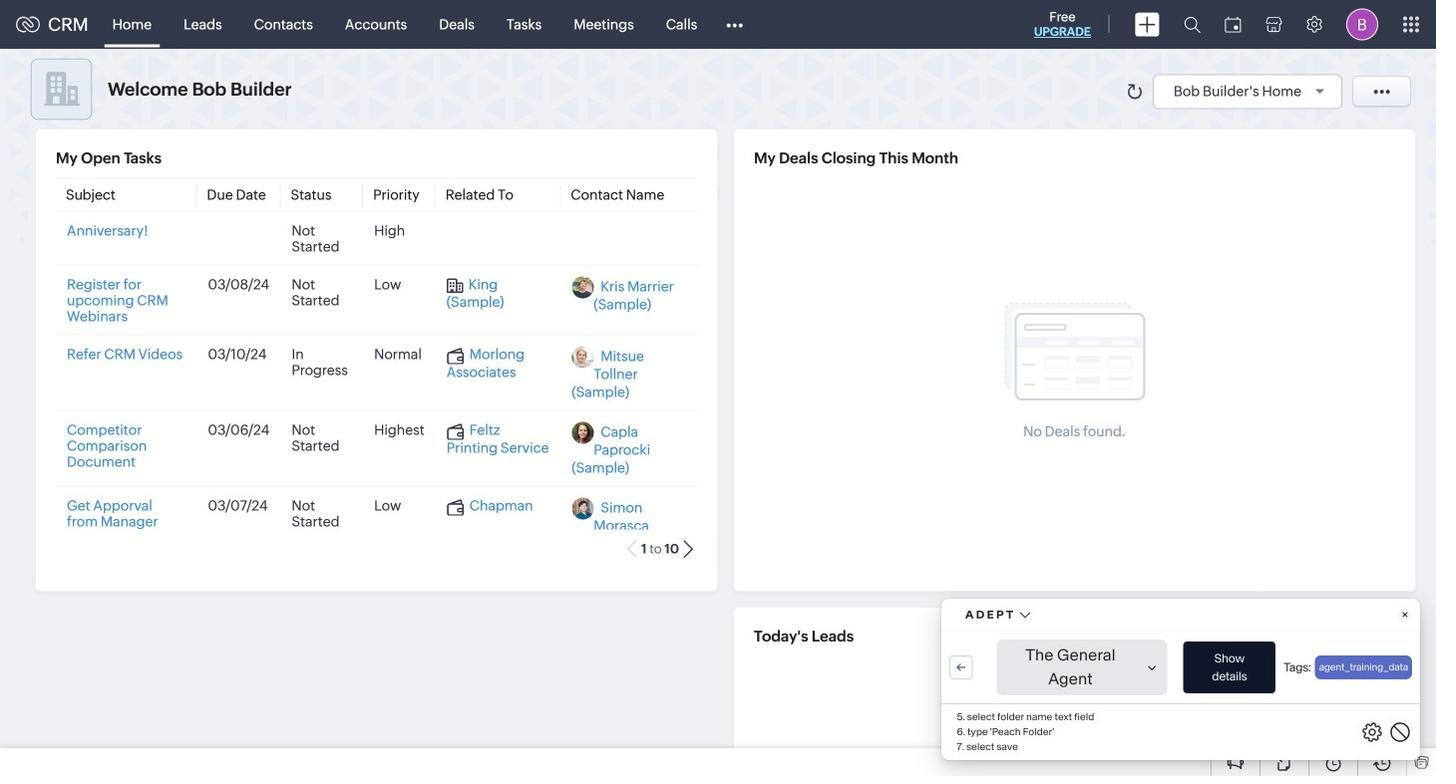 Task type: describe. For each thing, give the bounding box(es) containing it.
Other Modules field
[[713, 8, 756, 40]]

calendar image
[[1225, 16, 1242, 32]]

logo image
[[16, 16, 40, 32]]

search element
[[1172, 0, 1213, 49]]



Task type: locate. For each thing, give the bounding box(es) containing it.
create menu element
[[1123, 0, 1172, 48]]

Search text field
[[35, 188, 299, 220]]

row group
[[331, 183, 1436, 772]]

profile element
[[1334, 0, 1390, 48]]

None field
[[86, 59, 203, 93], [1104, 110, 1263, 137], [86, 59, 203, 93], [1104, 110, 1263, 137]]

search image
[[1184, 16, 1201, 33]]

create menu image
[[1135, 12, 1160, 36]]

navigation
[[1337, 109, 1406, 138]]

profile image
[[1346, 8, 1378, 40]]



Task type: vqa. For each thing, say whether or not it's contained in the screenshot.
Signals "icon"
no



